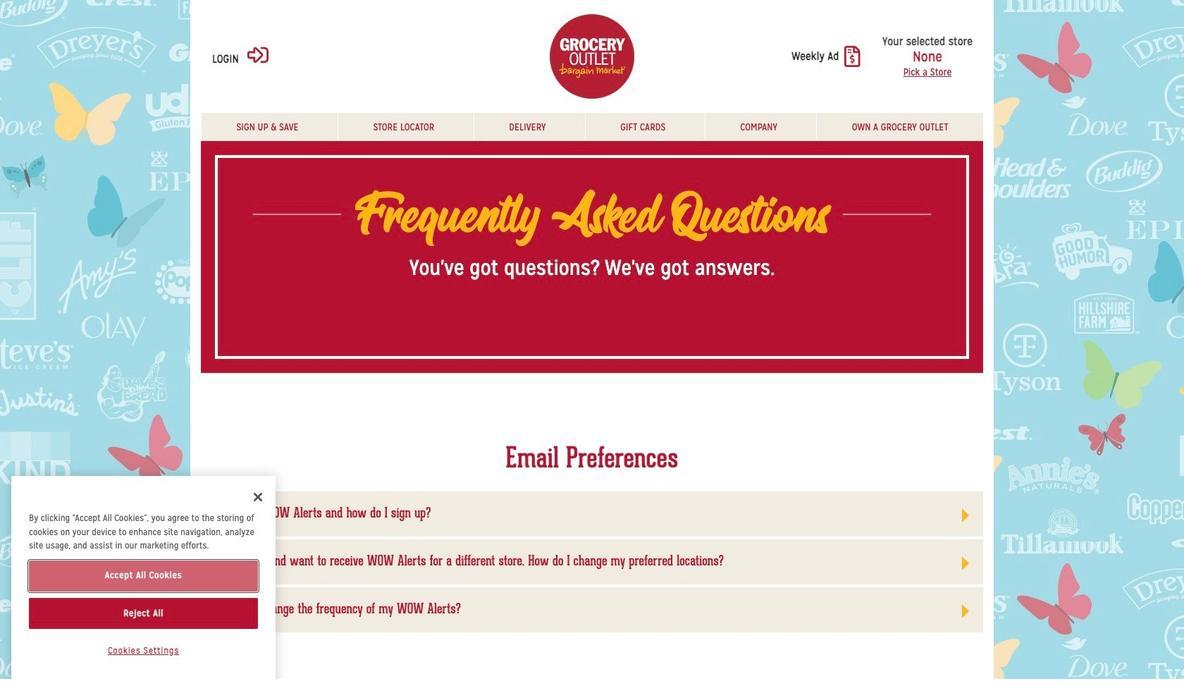 Task type: describe. For each thing, give the bounding box(es) containing it.
sign in alt image
[[248, 44, 269, 65]]



Task type: locate. For each thing, give the bounding box(es) containing it.
grocery outlet image
[[550, 14, 635, 99]]

navigation
[[201, 113, 984, 141]]

file invoice dollar image
[[845, 46, 861, 67]]



